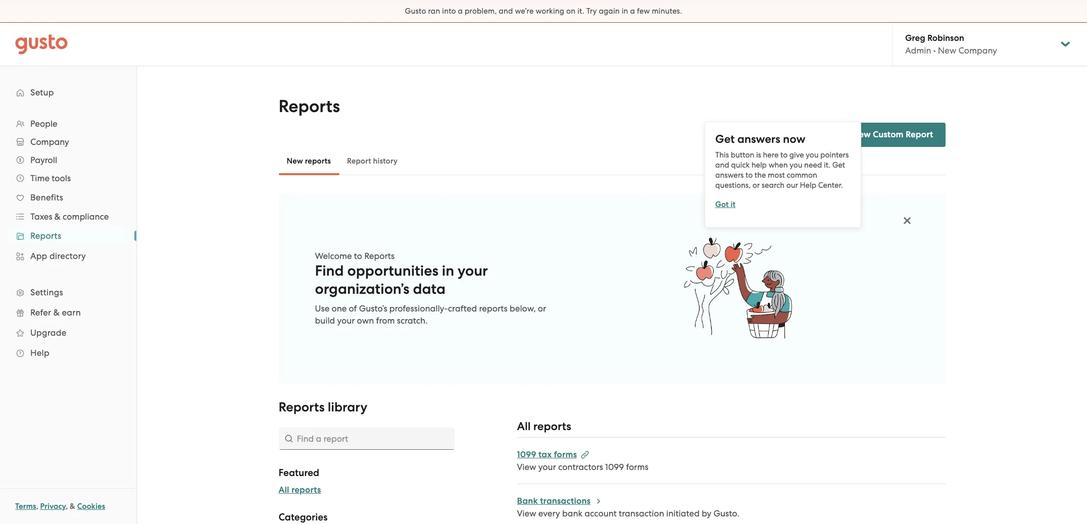 Task type: vqa. For each thing, say whether or not it's contained in the screenshot.
the right 'or'
yes



Task type: locate. For each thing, give the bounding box(es) containing it.
data
[[413, 281, 446, 298]]

you down give
[[790, 161, 803, 170]]

to up when
[[781, 150, 788, 159]]

1 horizontal spatial all
[[517, 420, 531, 434]]

search
[[762, 181, 785, 190]]

& inside the refer & earn link
[[53, 308, 60, 318]]

0 vertical spatial your
[[458, 262, 488, 280]]

center.
[[819, 181, 844, 190]]

2 horizontal spatial new
[[939, 45, 957, 56]]

new custom report
[[853, 129, 934, 140]]

0 vertical spatial get
[[716, 132, 735, 146]]

2 horizontal spatial your
[[539, 463, 556, 473]]

crafted
[[448, 304, 477, 314]]

terms
[[15, 503, 36, 512]]

history
[[373, 157, 398, 166]]

or
[[753, 181, 760, 190], [538, 304, 547, 314]]

bank transactions link
[[517, 496, 603, 507]]

you up the need
[[806, 150, 819, 159]]

0 horizontal spatial it.
[[578, 7, 585, 16]]

1 horizontal spatial it.
[[825, 161, 831, 170]]

settings link
[[10, 284, 126, 302]]

all reports button
[[279, 485, 321, 497]]

all reports down the featured
[[279, 485, 321, 496]]

contractors
[[559, 463, 604, 473]]

view your contractors 1099 forms
[[517, 463, 649, 473]]

all up the 1099 tax forms
[[517, 420, 531, 434]]

to right welcome
[[354, 251, 362, 261]]

settings
[[30, 288, 63, 298]]

benefits link
[[10, 189, 126, 207]]

0 vertical spatial view
[[517, 463, 537, 473]]

1 vertical spatial all
[[279, 485, 289, 496]]

new inside new reports 'button'
[[287, 157, 303, 166]]

or right 'below,'
[[538, 304, 547, 314]]

compliance
[[63, 212, 109, 222]]

to
[[781, 150, 788, 159], [746, 171, 753, 180], [354, 251, 362, 261]]

0 vertical spatial report
[[906, 129, 934, 140]]

1 vertical spatial answers
[[716, 171, 744, 180]]

1 horizontal spatial and
[[716, 161, 730, 170]]

report right custom
[[906, 129, 934, 140]]

2 vertical spatial new
[[287, 157, 303, 166]]

taxes
[[30, 212, 52, 222]]

privacy
[[40, 503, 66, 512]]

and left "we're"
[[499, 7, 513, 16]]

quick
[[732, 161, 750, 170]]

list containing people
[[0, 115, 136, 363]]

transactions
[[540, 496, 591, 507]]

report
[[906, 129, 934, 140], [347, 157, 372, 166]]

in up data
[[442, 262, 455, 280]]

0 horizontal spatial all
[[279, 485, 289, 496]]

1 vertical spatial report
[[347, 157, 372, 166]]

0 vertical spatial &
[[55, 212, 61, 222]]

1 vertical spatial in
[[442, 262, 455, 280]]

1 horizontal spatial you
[[806, 150, 819, 159]]

find
[[315, 262, 344, 280]]

and down this
[[716, 161, 730, 170]]

a left few
[[631, 7, 635, 16]]

upgrade link
[[10, 324, 126, 342]]

account
[[585, 509, 617, 519]]

0 horizontal spatial 1099
[[517, 450, 537, 461]]

your down one
[[337, 316, 355, 326]]

organization's
[[315, 281, 410, 298]]

0 vertical spatial or
[[753, 181, 760, 190]]

all reports
[[517, 420, 572, 434], [279, 485, 321, 496]]

in inside 'welcome to reports find opportunities in your organization's data'
[[442, 262, 455, 280]]

0 horizontal spatial company
[[30, 137, 69, 147]]

directory
[[49, 251, 86, 261]]

0 vertical spatial 1099
[[517, 450, 537, 461]]

0 vertical spatial and
[[499, 7, 513, 16]]

reports
[[279, 96, 340, 117], [30, 231, 61, 241], [365, 251, 395, 261], [279, 400, 325, 416]]

0 horizontal spatial your
[[337, 316, 355, 326]]

1099 tax forms link
[[517, 450, 590, 461]]

1099 right contractors
[[606, 463, 625, 473]]

& left cookies button
[[70, 503, 75, 512]]

transaction
[[619, 509, 665, 519]]

1 vertical spatial company
[[30, 137, 69, 147]]

0 horizontal spatial new
[[287, 157, 303, 166]]

get up this
[[716, 132, 735, 146]]

2 vertical spatial &
[[70, 503, 75, 512]]

1 horizontal spatial company
[[959, 45, 998, 56]]

1 vertical spatial forms
[[627, 463, 649, 473]]

1 vertical spatial or
[[538, 304, 547, 314]]

all inside button
[[279, 485, 289, 496]]

0 vertical spatial to
[[781, 150, 788, 159]]

every
[[539, 509, 560, 519]]

categories
[[279, 512, 328, 524]]

a right the into on the left
[[458, 7, 463, 16]]

1 vertical spatial help
[[30, 348, 50, 358]]

you
[[806, 150, 819, 159], [790, 161, 803, 170]]

gusto.
[[714, 509, 740, 519]]

give
[[790, 150, 805, 159]]

answers up questions,
[[716, 171, 744, 180]]

1 view from the top
[[517, 463, 537, 473]]

questions,
[[716, 181, 751, 190]]

setup link
[[10, 83, 126, 102]]

all reports up tax on the bottom of the page
[[517, 420, 572, 434]]

people button
[[10, 115, 126, 133]]

or inside use one of gusto's professionally-crafted reports below, or build your own from scratch.
[[538, 304, 547, 314]]

1099 left tax on the bottom of the page
[[517, 450, 537, 461]]

forms up contractors
[[554, 450, 577, 461]]

company down people
[[30, 137, 69, 147]]

here
[[764, 150, 779, 159]]

report history button
[[339, 149, 406, 173]]

0 vertical spatial company
[[959, 45, 998, 56]]

, left cookies button
[[66, 503, 68, 512]]

1099
[[517, 450, 537, 461], [606, 463, 625, 473]]

1 horizontal spatial new
[[853, 129, 871, 140]]

1 a from the left
[[458, 7, 463, 16]]

new for new reports
[[287, 157, 303, 166]]

1 vertical spatial to
[[746, 171, 753, 180]]

report history
[[347, 157, 398, 166]]

1 horizontal spatial a
[[631, 7, 635, 16]]

again
[[599, 7, 620, 16]]

view down bank
[[517, 509, 537, 519]]

of
[[349, 304, 357, 314]]

0 horizontal spatial forms
[[554, 450, 577, 461]]

below,
[[510, 304, 536, 314]]

or down the
[[753, 181, 760, 190]]

reports inside gusto navigation element
[[30, 231, 61, 241]]

forms up transaction
[[627, 463, 649, 473]]

0 vertical spatial new
[[939, 45, 957, 56]]

1 vertical spatial and
[[716, 161, 730, 170]]

1 vertical spatial &
[[53, 308, 60, 318]]

in right again
[[622, 7, 629, 16]]

your inside 'welcome to reports find opportunities in your organization's data'
[[458, 262, 488, 280]]

refer & earn link
[[10, 304, 126, 322]]

1 horizontal spatial to
[[746, 171, 753, 180]]

people
[[30, 119, 57, 129]]

use one of gusto's professionally-crafted reports below, or build your own from scratch.
[[315, 304, 547, 326]]

0 vertical spatial help
[[801, 181, 817, 190]]

1 horizontal spatial your
[[458, 262, 488, 280]]

0 horizontal spatial and
[[499, 7, 513, 16]]

cookies button
[[77, 501, 105, 513]]

library
[[328, 400, 368, 416]]

1 vertical spatial it.
[[825, 161, 831, 170]]

1 horizontal spatial ,
[[66, 503, 68, 512]]

company button
[[10, 133, 126, 151]]

app
[[30, 251, 47, 261]]

help down upgrade
[[30, 348, 50, 358]]

1 horizontal spatial in
[[622, 7, 629, 16]]

1 vertical spatial view
[[517, 509, 537, 519]]

help down common
[[801, 181, 817, 190]]

time
[[30, 173, 50, 184]]

& inside taxes & compliance dropdown button
[[55, 212, 61, 222]]

1 , from the left
[[36, 503, 38, 512]]

it. right on
[[578, 7, 585, 16]]

gusto navigation element
[[0, 66, 136, 380]]

few
[[637, 7, 650, 16]]

2 view from the top
[[517, 509, 537, 519]]

reports
[[305, 157, 331, 166], [479, 304, 508, 314], [534, 420, 572, 434], [292, 485, 321, 496]]

view down the 1099 tax forms
[[517, 463, 537, 473]]

0 horizontal spatial in
[[442, 262, 455, 280]]

1 vertical spatial all reports
[[279, 485, 321, 496]]

all down the featured
[[279, 485, 289, 496]]

reports tab list
[[279, 147, 946, 175]]

get down pointers
[[833, 161, 846, 170]]

1 horizontal spatial get
[[833, 161, 846, 170]]

tools
[[52, 173, 71, 184]]

& left earn
[[53, 308, 60, 318]]

1 horizontal spatial 1099
[[606, 463, 625, 473]]

1 vertical spatial your
[[337, 316, 355, 326]]

your down the 1099 tax forms
[[539, 463, 556, 473]]

reports inside all reports button
[[292, 485, 321, 496]]

it. down pointers
[[825, 161, 831, 170]]

and
[[499, 7, 513, 16], [716, 161, 730, 170]]

Report Search bar field
[[279, 428, 455, 450]]

2 vertical spatial to
[[354, 251, 362, 261]]

help inside help link
[[30, 348, 50, 358]]

new inside greg robinson admin • new company
[[939, 45, 957, 56]]

company down robinson at the right top
[[959, 45, 998, 56]]

0 vertical spatial you
[[806, 150, 819, 159]]

bank
[[517, 496, 538, 507]]

answers up is
[[738, 132, 781, 146]]

gusto's
[[359, 304, 388, 314]]

, left privacy 'link'
[[36, 503, 38, 512]]

0 horizontal spatial ,
[[36, 503, 38, 512]]

0 horizontal spatial you
[[790, 161, 803, 170]]

1 horizontal spatial help
[[801, 181, 817, 190]]

0 vertical spatial all reports
[[517, 420, 572, 434]]

the
[[755, 171, 767, 180]]

0 horizontal spatial to
[[354, 251, 362, 261]]

1 vertical spatial new
[[853, 129, 871, 140]]

or inside get answers now this button is here to give you pointers and quick help when you need it. get answers to the most common questions, or search our help center.
[[753, 181, 760, 190]]

time tools button
[[10, 169, 126, 188]]

1 horizontal spatial or
[[753, 181, 760, 190]]

to left the
[[746, 171, 753, 180]]

0 horizontal spatial report
[[347, 157, 372, 166]]

1 horizontal spatial forms
[[627, 463, 649, 473]]

new inside "new custom report" link
[[853, 129, 871, 140]]

0 horizontal spatial help
[[30, 348, 50, 358]]

& right 'taxes'
[[55, 212, 61, 222]]

0 horizontal spatial or
[[538, 304, 547, 314]]

list
[[0, 115, 136, 363]]

report left history
[[347, 157, 372, 166]]

0 horizontal spatial a
[[458, 7, 463, 16]]

your up crafted
[[458, 262, 488, 280]]

gusto ran into a problem, and we're working on it. try again in a few minutes.
[[405, 7, 683, 16]]



Task type: describe. For each thing, give the bounding box(es) containing it.
one
[[332, 304, 347, 314]]

refer
[[30, 308, 51, 318]]

got it button
[[716, 198, 736, 211]]

admin
[[906, 45, 932, 56]]

on
[[567, 7, 576, 16]]

scratch.
[[397, 316, 428, 326]]

home image
[[15, 34, 68, 54]]

bank transactions
[[517, 496, 591, 507]]

reports link
[[10, 227, 126, 245]]

problem,
[[465, 7, 497, 16]]

reports inside 'welcome to reports find opportunities in your organization's data'
[[365, 251, 395, 261]]

new for new custom report
[[853, 129, 871, 140]]

faqs button
[[784, 129, 816, 141]]

time tools
[[30, 173, 71, 184]]

use
[[315, 304, 330, 314]]

app directory link
[[10, 247, 126, 265]]

gusto
[[405, 7, 427, 16]]

own
[[357, 316, 374, 326]]

terms , privacy , & cookies
[[15, 503, 105, 512]]

faqs
[[796, 130, 816, 140]]

custom
[[874, 129, 904, 140]]

minutes.
[[652, 7, 683, 16]]

professionally-
[[390, 304, 448, 314]]

taxes & compliance
[[30, 212, 109, 222]]

2 vertical spatial your
[[539, 463, 556, 473]]

reports library
[[279, 400, 368, 416]]

company inside dropdown button
[[30, 137, 69, 147]]

new reports
[[287, 157, 331, 166]]

welcome
[[315, 251, 352, 261]]

is
[[757, 150, 762, 159]]

robinson
[[928, 33, 965, 43]]

taxes & compliance button
[[10, 208, 126, 226]]

company inside greg robinson admin • new company
[[959, 45, 998, 56]]

terms link
[[15, 503, 36, 512]]

now
[[784, 132, 806, 146]]

button
[[731, 150, 755, 159]]

0 vertical spatial answers
[[738, 132, 781, 146]]

2 horizontal spatial to
[[781, 150, 788, 159]]

help link
[[10, 344, 126, 362]]

0 horizontal spatial get
[[716, 132, 735, 146]]

payroll button
[[10, 151, 126, 169]]

1099 tax forms
[[517, 450, 577, 461]]

tax
[[539, 450, 552, 461]]

bank
[[563, 509, 583, 519]]

refer & earn
[[30, 308, 81, 318]]

working
[[536, 7, 565, 16]]

benefits
[[30, 193, 63, 203]]

setup
[[30, 87, 54, 98]]

greg
[[906, 33, 926, 43]]

& for compliance
[[55, 212, 61, 222]]

reports inside use one of gusto's professionally-crafted reports below, or build your own from scratch.
[[479, 304, 508, 314]]

it. inside get answers now this button is here to give you pointers and quick help when you need it. get answers to the most common questions, or search our help center.
[[825, 161, 831, 170]]

got
[[716, 200, 729, 209]]

featured
[[279, 468, 320, 479]]

payroll
[[30, 155, 57, 165]]

1 vertical spatial get
[[833, 161, 846, 170]]

ran
[[428, 7, 441, 16]]

& for earn
[[53, 308, 60, 318]]

try
[[587, 7, 597, 16]]

pointers
[[821, 150, 849, 159]]

1 vertical spatial you
[[790, 161, 803, 170]]

0 horizontal spatial all reports
[[279, 485, 321, 496]]

to inside 'welcome to reports find opportunities in your organization's data'
[[354, 251, 362, 261]]

0 vertical spatial it.
[[578, 7, 585, 16]]

new custom report link
[[829, 123, 946, 147]]

0 vertical spatial in
[[622, 7, 629, 16]]

by
[[702, 509, 712, 519]]

1 horizontal spatial all reports
[[517, 420, 572, 434]]

it
[[731, 200, 736, 209]]

when
[[769, 161, 788, 170]]

into
[[442, 7, 456, 16]]

need
[[805, 161, 823, 170]]

privacy link
[[40, 503, 66, 512]]

report inside button
[[347, 157, 372, 166]]

cookies
[[77, 503, 105, 512]]

we're
[[515, 7, 534, 16]]

greg robinson admin • new company
[[906, 33, 998, 56]]

2 a from the left
[[631, 7, 635, 16]]

common
[[787, 171, 818, 180]]

got it
[[716, 200, 736, 209]]

welcome to reports find opportunities in your organization's data
[[315, 251, 488, 298]]

initiated
[[667, 509, 700, 519]]

view every bank account transaction initiated by gusto.
[[517, 509, 740, 519]]

earn
[[62, 308, 81, 318]]

our
[[787, 181, 799, 190]]

most
[[768, 171, 786, 180]]

view for 1099 tax forms
[[517, 463, 537, 473]]

your inside use one of gusto's professionally-crafted reports below, or build your own from scratch.
[[337, 316, 355, 326]]

0 vertical spatial all
[[517, 420, 531, 434]]

1 horizontal spatial report
[[906, 129, 934, 140]]

help inside get answers now this button is here to give you pointers and quick help when you need it. get answers to the most common questions, or search our help center.
[[801, 181, 817, 190]]

opportunities
[[348, 262, 439, 280]]

2 , from the left
[[66, 503, 68, 512]]

get answers now this button is here to give you pointers and quick help when you need it. get answers to the most common questions, or search our help center.
[[716, 132, 849, 190]]

•
[[934, 45, 937, 56]]

reports inside new reports 'button'
[[305, 157, 331, 166]]

view for bank transactions
[[517, 509, 537, 519]]

1 vertical spatial 1099
[[606, 463, 625, 473]]

0 vertical spatial forms
[[554, 450, 577, 461]]

and inside get answers now this button is here to give you pointers and quick help when you need it. get answers to the most common questions, or search our help center.
[[716, 161, 730, 170]]



